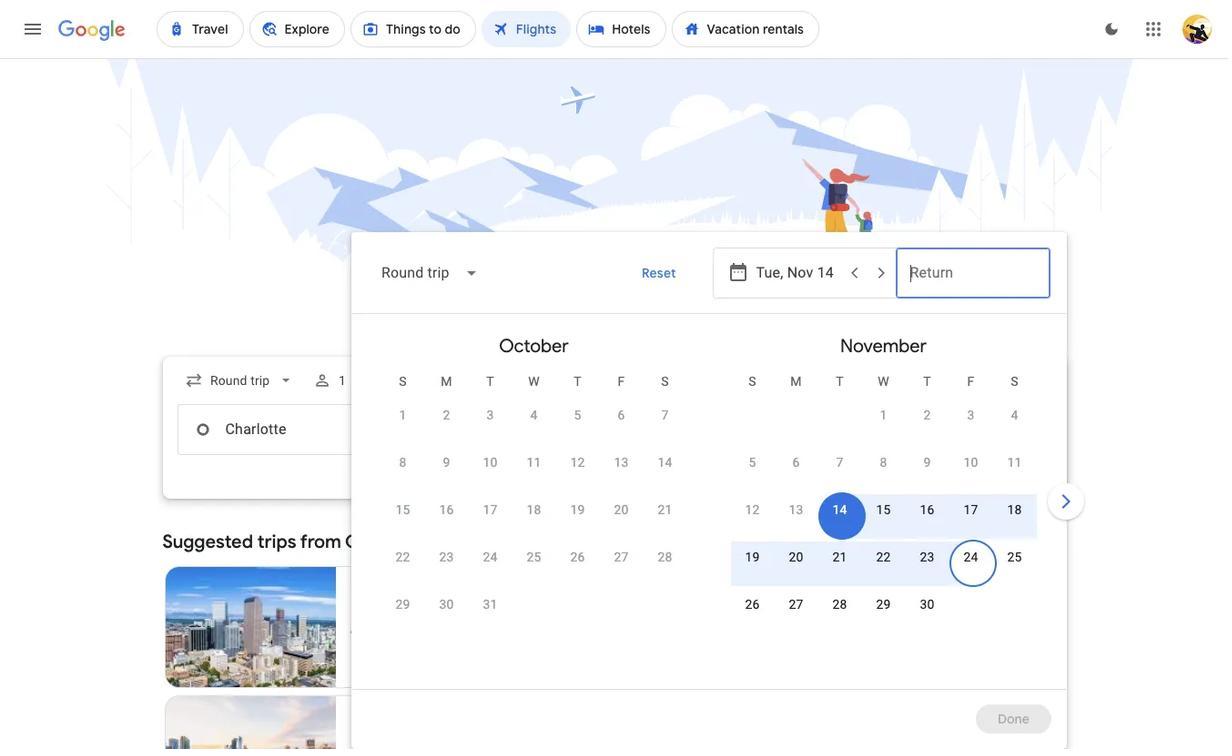 Task type: vqa. For each thing, say whether or not it's contained in the screenshot.


Task type: describe. For each thing, give the bounding box(es) containing it.
28 for 'tue, nov 28' element
[[833, 597, 847, 612]]

2 22 button from the left
[[862, 548, 905, 592]]

mon, nov 20 element
[[789, 548, 804, 566]]

york
[[384, 711, 415, 729]]

mon, oct 9 element
[[443, 453, 450, 472]]

10 for tue, oct 10 'element'
[[483, 455, 498, 470]]

9 button inside november row group
[[905, 453, 949, 497]]

from
[[300, 531, 341, 554]]

21 for sat, oct 21 element
[[658, 503, 672, 517]]

mon, oct 16 element
[[439, 501, 454, 519]]

13 for fri, oct 13 element in the bottom of the page
[[614, 455, 629, 470]]

3 for november
[[967, 408, 975, 422]]

14 for sat, oct 14 element
[[658, 455, 672, 470]]

23 for 'mon, oct 23' element
[[439, 550, 454, 565]]

thu, nov 30 element
[[920, 595, 935, 614]]

0 vertical spatial 5 button
[[556, 406, 600, 450]]

30 button inside november row group
[[905, 595, 949, 639]]

3 button for november
[[949, 406, 993, 450]]

0 horizontal spatial 6 button
[[600, 406, 643, 450]]

1 vertical spatial 7 button
[[818, 453, 862, 497]]

f for november
[[967, 374, 975, 389]]

2 t from the left
[[574, 374, 582, 389]]

row containing 22
[[381, 540, 687, 592]]

wed, oct 18 element
[[527, 501, 541, 519]]

tue, oct 17 element
[[483, 501, 498, 519]]

6 for fri, oct 6 element
[[618, 408, 625, 422]]

nov
[[351, 731, 374, 746]]

6 inside suggested trips from charlotte region
[[432, 731, 439, 746]]

new
[[351, 711, 381, 729]]

fri, oct 20 element
[[614, 501, 629, 519]]

fri, nov 3 element
[[967, 406, 975, 424]]

thu, oct 19 element
[[570, 501, 585, 519]]

2 for november
[[924, 408, 931, 422]]

change appearance image
[[1090, 7, 1134, 51]]

1 horizontal spatial 20 button
[[774, 548, 818, 592]]

2 s from the left
[[661, 374, 669, 389]]

0 vertical spatial 13 button
[[600, 453, 643, 497]]

17 for tue, oct 17 element
[[483, 503, 498, 517]]

mon, nov 27 element
[[789, 595, 804, 614]]

1 vertical spatial 26 button
[[731, 595, 774, 639]]

2 return text field from the top
[[910, 405, 1036, 454]]

7 for the sat, oct 7 element on the bottom of the page
[[661, 408, 669, 422]]

1 inside popup button
[[339, 373, 346, 388]]

3 for october
[[487, 408, 494, 422]]

Flight search field
[[148, 232, 1088, 749]]

0 horizontal spatial 20 button
[[600, 501, 643, 544]]

2 11 button from the left
[[993, 453, 1037, 497]]

24 button inside november row group
[[949, 548, 993, 592]]

4 for november
[[1011, 408, 1018, 422]]

18 for wed, oct 18 element
[[527, 503, 541, 517]]

1 11 button from the left
[[512, 453, 556, 497]]

4 button for october
[[512, 406, 556, 450]]

1 button
[[306, 359, 379, 402]]

mon, oct 23 element
[[439, 548, 454, 566]]

1 t from the left
[[486, 374, 494, 389]]

sat, oct 14 element
[[658, 453, 672, 472]]

wed, nov 29 element
[[876, 595, 891, 614]]

1 horizontal spatial 19 button
[[731, 548, 774, 592]]

sun, nov 26 element
[[745, 595, 760, 614]]

october
[[499, 335, 569, 358]]

thu, nov 16 element
[[920, 501, 935, 519]]

tue, nov 14, departure date. element
[[833, 501, 847, 519]]

wed, nov 1 element
[[880, 406, 887, 424]]

1 departure text field from the top
[[756, 249, 840, 298]]

1 horizontal spatial 14 button
[[818, 501, 862, 544]]

thu, oct 5 element
[[574, 406, 581, 424]]

2 29 button from the left
[[862, 595, 905, 639]]

1 29 button from the left
[[381, 595, 425, 639]]

explore destinations
[[921, 534, 1044, 551]]

13 for mon, nov 13 element
[[789, 503, 804, 517]]

sun, nov 5 element
[[749, 453, 756, 472]]

26 for thu, oct 26 element at the bottom left
[[570, 550, 585, 565]]

fri, oct 13 element
[[614, 453, 629, 472]]

0 horizontal spatial 26 button
[[556, 548, 600, 592]]

11 for wed, oct 11 element
[[527, 455, 541, 470]]

thu, nov 9 element
[[924, 453, 931, 472]]

11 for sat, nov 11 element
[[1007, 455, 1022, 470]]

row containing 8
[[381, 445, 687, 497]]

22 for wed, nov 22 element
[[876, 550, 891, 565]]

3 t from the left
[[836, 374, 844, 389]]

dec
[[351, 602, 373, 616]]

tue, oct 3 element
[[487, 406, 494, 424]]

reset
[[642, 265, 676, 281]]

november row group
[[709, 321, 1058, 682]]

1 horizontal spatial 27 button
[[774, 595, 818, 639]]

8 for sun, oct 8 element
[[399, 455, 407, 470]]

10 for the fri, nov 10 element
[[964, 455, 978, 470]]

suggested trips from charlotte
[[163, 531, 424, 554]]

4 t from the left
[[923, 374, 931, 389]]

1 22 button from the left
[[381, 548, 425, 592]]

9 for thu, nov 9 element
[[924, 455, 931, 470]]

explore button
[[564, 479, 664, 515]]

1 vertical spatial 12 button
[[731, 501, 774, 544]]

23 button inside october row group
[[425, 548, 468, 592]]

0 horizontal spatial 14 button
[[643, 453, 687, 497]]

2 16 button from the left
[[905, 501, 949, 544]]

24 for fri, nov 24 element
[[964, 550, 978, 565]]

suggested
[[163, 531, 253, 554]]

20 for fri, oct 20 element
[[614, 503, 629, 517]]

25 for wed, oct 25 element
[[527, 550, 541, 565]]

explore for explore
[[604, 489, 649, 505]]

15 for sun, oct 15 element
[[396, 503, 410, 517]]

2 – 9
[[376, 602, 405, 616]]

24 for tue, oct 24 element
[[483, 550, 498, 565]]

15 for wed, nov 15 element
[[876, 503, 891, 517]]

1 for november
[[880, 408, 887, 422]]

1 18 button from the left
[[512, 501, 556, 544]]

fri, nov 10 element
[[964, 453, 978, 472]]

fri, nov 17 element
[[964, 501, 978, 519]]

1 25 button from the left
[[512, 548, 556, 592]]

sun, oct 8 element
[[399, 453, 407, 472]]

30 for the thu, nov 30 element
[[920, 597, 935, 612]]

4 for october
[[530, 408, 538, 422]]

thu, oct 26 element
[[570, 548, 585, 566]]

12 for sun, nov 12 element
[[745, 503, 760, 517]]

trips
[[257, 531, 296, 554]]

sat, nov 11 element
[[1007, 453, 1022, 472]]

tue, nov 21 element
[[833, 548, 847, 566]]

1 s from the left
[[399, 374, 407, 389]]

28 button inside october row group
[[643, 548, 687, 592]]

31 button
[[468, 595, 512, 639]]

16 for "mon, oct 16" 'element'
[[439, 503, 454, 517]]

19 for sun, nov 19 element
[[745, 550, 760, 565]]

28 button inside november row group
[[818, 595, 862, 639]]

mon, oct 30 element
[[439, 595, 454, 614]]

5 for thu, oct 5 element
[[574, 408, 581, 422]]

tue, nov 7 element
[[836, 453, 844, 472]]

sun, oct 1 element
[[399, 406, 407, 424]]



Task type: locate. For each thing, give the bounding box(es) containing it.
0 vertical spatial 7
[[661, 408, 669, 422]]

sat, nov 18 element
[[1007, 501, 1022, 519]]

grid
[[359, 321, 1058, 700]]

w
[[528, 374, 540, 389], [878, 374, 889, 389]]

2 24 button from the left
[[949, 548, 993, 592]]

fri, oct 27 element
[[614, 548, 629, 566]]

22 for the sun, oct 22 element
[[396, 550, 410, 565]]

28 inside october row group
[[658, 550, 672, 565]]

0 horizontal spatial 12
[[570, 455, 585, 470]]

Return text field
[[910, 249, 1036, 298], [910, 405, 1036, 454]]

10 right mon, oct 9 element
[[483, 455, 498, 470]]

27 for fri, oct 27 element
[[614, 550, 629, 565]]

28 for sat, oct 28 element
[[658, 550, 672, 565]]

1 23 button from the left
[[425, 548, 468, 592]]

30 for mon, oct 30 element
[[439, 597, 454, 612]]

wed, nov 22 element
[[876, 548, 891, 566]]

m for november
[[791, 374, 802, 389]]

6 left tue, nov 7 element
[[793, 455, 800, 470]]

2 button for october
[[425, 406, 468, 450]]

1 vertical spatial 21 button
[[818, 548, 862, 592]]

6 button up fri, oct 13 element in the bottom of the page
[[600, 406, 643, 450]]

17 button up tue, oct 24 element
[[468, 501, 512, 544]]

2 f from the left
[[967, 374, 975, 389]]

30 – dec
[[377, 731, 428, 746]]

18 inside october row group
[[527, 503, 541, 517]]

8 inside october row group
[[399, 455, 407, 470]]

27 button
[[600, 548, 643, 592], [774, 595, 818, 639]]

0 horizontal spatial m
[[441, 374, 452, 389]]

1 horizontal spatial 5 button
[[731, 453, 774, 497]]

0 horizontal spatial 28
[[658, 550, 672, 565]]

0 horizontal spatial 2 button
[[425, 406, 468, 450]]

23 button up the thu, nov 30 element
[[905, 548, 949, 592]]

28 inside november row group
[[833, 597, 847, 612]]

6 right 30 – dec
[[432, 731, 439, 746]]

0 vertical spatial 21
[[658, 503, 672, 517]]

explore
[[604, 489, 649, 505], [921, 534, 966, 551]]

1 9 from the left
[[443, 455, 450, 470]]

1 17 from the left
[[483, 503, 498, 517]]

9 inside october row group
[[443, 455, 450, 470]]

12
[[570, 455, 585, 470], [745, 503, 760, 517]]

1 button for october
[[381, 406, 425, 450]]

1 vertical spatial 21
[[833, 550, 847, 565]]

30
[[439, 597, 454, 612], [920, 597, 935, 612]]

explore down fri, oct 13 element in the bottom of the page
[[604, 489, 649, 505]]

16 button up thu, nov 23 element
[[905, 501, 949, 544]]

29 for wed, nov 29 element
[[876, 597, 891, 612]]

f inside november row group
[[967, 374, 975, 389]]

sat, oct 7 element
[[661, 406, 669, 424]]

22 inside november row group
[[876, 550, 891, 565]]

3 button
[[468, 406, 512, 450], [949, 406, 993, 450]]

5 left 'mon, nov 6' element
[[749, 455, 756, 470]]

31
[[483, 597, 498, 612]]

f inside october row group
[[618, 374, 625, 389]]

2 8 button from the left
[[862, 453, 905, 497]]

2 9 from the left
[[924, 455, 931, 470]]

8 button
[[381, 453, 425, 497], [862, 453, 905, 497]]

2 23 button from the left
[[905, 548, 949, 592]]

19 button
[[556, 501, 600, 544], [731, 548, 774, 592]]

1 1 button from the left
[[381, 406, 425, 450]]

9 button
[[425, 453, 468, 497], [905, 453, 949, 497]]

1 vertical spatial 27
[[789, 597, 804, 612]]

28 button right fri, oct 27 element
[[643, 548, 687, 592]]

21
[[658, 503, 672, 517], [833, 550, 847, 565]]

1 m from the left
[[441, 374, 452, 389]]

17 inside october row group
[[483, 503, 498, 517]]

2 right the sun, oct 1 "element"
[[443, 408, 450, 422]]

4
[[530, 408, 538, 422], [1011, 408, 1018, 422]]

1 horizontal spatial 2 button
[[905, 406, 949, 450]]

27 right sun, nov 26 element
[[789, 597, 804, 612]]

2 10 from the left
[[964, 455, 978, 470]]

18 button up wed, oct 25 element
[[512, 501, 556, 544]]

1 vertical spatial return text field
[[910, 405, 1036, 454]]

1 4 from the left
[[530, 408, 538, 422]]

22 button up sun, oct 29 element
[[381, 548, 425, 592]]

13 inside october row group
[[614, 455, 629, 470]]

1 10 from the left
[[483, 455, 498, 470]]

29 left the thu, nov 30 element
[[876, 597, 891, 612]]

2 departure text field from the top
[[756, 405, 882, 454]]

mon, oct 2 element
[[443, 406, 450, 424]]

november
[[840, 335, 927, 358]]

21 button
[[643, 501, 687, 544], [818, 548, 862, 592]]

0 horizontal spatial 20
[[614, 503, 629, 517]]

23 button inside november row group
[[905, 548, 949, 592]]

explore destinations button
[[899, 528, 1066, 557]]

16 button
[[425, 501, 468, 544], [905, 501, 949, 544]]

20 button up fri, oct 27 element
[[600, 501, 643, 544]]

29 button
[[381, 595, 425, 639], [862, 595, 905, 639]]

3 button for october
[[468, 406, 512, 450]]

1 horizontal spatial 1 button
[[862, 406, 905, 450]]

2 1 button from the left
[[862, 406, 905, 450]]

1 22 from the left
[[396, 550, 410, 565]]

0 horizontal spatial 9 button
[[425, 453, 468, 497]]

5 inside october row group
[[574, 408, 581, 422]]

2 horizontal spatial 6
[[793, 455, 800, 470]]

30 button
[[425, 595, 468, 639], [905, 595, 949, 639]]

2 button up thu, nov 9 element
[[905, 406, 949, 450]]

22 up denver
[[396, 550, 410, 565]]

0 horizontal spatial 11 button
[[512, 453, 556, 497]]

15 button up wed, nov 22 element
[[862, 501, 905, 544]]

26 button
[[556, 548, 600, 592], [731, 595, 774, 639]]

21 button inside november row group
[[818, 548, 862, 592]]

7
[[661, 408, 669, 422], [836, 455, 844, 470]]

19 button up sun, nov 26 element
[[731, 548, 774, 592]]

3 right thu, nov 2 element
[[967, 408, 975, 422]]

1 8 button from the left
[[381, 453, 425, 497]]

denver
[[351, 582, 400, 600]]

2 17 from the left
[[964, 503, 978, 517]]

23 button up mon, oct 30 element
[[425, 548, 468, 592]]

2 18 button from the left
[[993, 501, 1037, 544]]

1 16 from the left
[[439, 503, 454, 517]]

2 3 button from the left
[[949, 406, 993, 450]]

1 vertical spatial 6 button
[[774, 453, 818, 497]]

24 button up 31
[[468, 548, 512, 592]]

29 inside october row group
[[396, 597, 410, 612]]

tue, oct 24 element
[[483, 548, 498, 566]]

10 button
[[468, 453, 512, 497], [949, 453, 993, 497]]

m for october
[[441, 374, 452, 389]]

s up sun, nov 5 element
[[749, 374, 756, 389]]

0 vertical spatial 19 button
[[556, 501, 600, 544]]

2 8 from the left
[[880, 455, 887, 470]]

14 inside november row group
[[833, 503, 847, 517]]

30 left 31
[[439, 597, 454, 612]]

15 button
[[381, 501, 425, 544], [862, 501, 905, 544]]

20 button
[[600, 501, 643, 544], [774, 548, 818, 592]]

reset button
[[620, 251, 698, 295]]

0 horizontal spatial 24 button
[[468, 548, 512, 592]]

7 inside october row group
[[661, 408, 669, 422]]

suggested trips from charlotte region
[[163, 521, 1066, 749]]

2 m from the left
[[791, 374, 802, 389]]

1 15 button from the left
[[381, 501, 425, 544]]

21 inside october row group
[[658, 503, 672, 517]]

16 right wed, nov 15 element
[[920, 503, 935, 517]]

7 right fri, oct 6 element
[[661, 408, 669, 422]]

16 for thu, nov 16 element
[[920, 503, 935, 517]]

2 2 from the left
[[924, 408, 931, 422]]

12 button
[[556, 453, 600, 497], [731, 501, 774, 544]]

26 right wed, oct 25 element
[[570, 550, 585, 565]]

14 for tue, nov 14, departure date. element
[[833, 503, 847, 517]]

26 inside october row group
[[570, 550, 585, 565]]

1 15 from the left
[[396, 503, 410, 517]]

3 s from the left
[[749, 374, 756, 389]]

1 11 from the left
[[527, 455, 541, 470]]

1 30 button from the left
[[425, 595, 468, 639]]

4 button
[[512, 406, 556, 450], [993, 406, 1037, 450]]

19 button up thu, oct 26 element at the bottom left
[[556, 501, 600, 544]]

4 s from the left
[[1011, 374, 1019, 389]]

14 button up tue, nov 21 element
[[818, 501, 862, 544]]

3
[[487, 408, 494, 422], [967, 408, 975, 422]]

24 right 'mon, oct 23' element
[[483, 550, 498, 565]]

21 button up sat, oct 28 element
[[643, 501, 687, 544]]

0 vertical spatial 27
[[614, 550, 629, 565]]

fri, oct 6 element
[[618, 406, 625, 424]]

27
[[614, 550, 629, 565], [789, 597, 804, 612]]

12 left fri, oct 13 element in the bottom of the page
[[570, 455, 585, 470]]

explore down thu, nov 16 element
[[921, 534, 966, 551]]

15 inside november row group
[[876, 503, 891, 517]]

wed, oct 4 element
[[530, 406, 538, 424]]

23 button
[[425, 548, 468, 592], [905, 548, 949, 592]]

13 button
[[600, 453, 643, 497], [774, 501, 818, 544]]

1 24 from the left
[[483, 550, 498, 565]]

27 button right thu, oct 26 element at the bottom left
[[600, 548, 643, 592]]

0 vertical spatial departure text field
[[756, 249, 840, 298]]

m inside row group
[[791, 374, 802, 389]]

2 2 button from the left
[[905, 406, 949, 450]]

9 button inside october row group
[[425, 453, 468, 497]]

22 inside october row group
[[396, 550, 410, 565]]

1 horizontal spatial 23 button
[[905, 548, 949, 592]]

1 horizontal spatial 2
[[924, 408, 931, 422]]

20 left tue, nov 21 element
[[789, 550, 804, 565]]

20 button up the mon, nov 27 "element"
[[774, 548, 818, 592]]

23 left fri, nov 24 element
[[920, 550, 935, 565]]

24 right thu, nov 23 element
[[964, 550, 978, 565]]

2 17 button from the left
[[949, 501, 993, 544]]

mon, nov 13 element
[[789, 501, 804, 519]]

none text field inside the flight 'search box'
[[177, 404, 434, 455]]

16 right sun, oct 15 element
[[439, 503, 454, 517]]

denver dec 2 – 9
[[351, 582, 405, 616]]

0 horizontal spatial explore
[[604, 489, 649, 505]]

24
[[483, 550, 498, 565], [964, 550, 978, 565]]

1 horizontal spatial 3 button
[[949, 406, 993, 450]]

w for november
[[878, 374, 889, 389]]

2 button
[[425, 406, 468, 450], [905, 406, 949, 450]]

1
[[339, 373, 346, 388], [399, 408, 407, 422], [880, 408, 887, 422]]

19 left fri, oct 20 element
[[570, 503, 585, 517]]

1 vertical spatial 27 button
[[774, 595, 818, 639]]

None field
[[366, 251, 493, 295], [177, 364, 302, 397], [366, 251, 493, 295], [177, 364, 302, 397]]

6 inside october row group
[[618, 408, 625, 422]]

row
[[381, 391, 687, 450], [862, 391, 1037, 450], [381, 445, 687, 497], [731, 445, 1037, 497], [381, 493, 687, 544], [731, 493, 1037, 544], [381, 540, 687, 592], [731, 540, 1037, 592], [381, 587, 512, 639], [731, 587, 949, 639]]

0 vertical spatial 26
[[570, 550, 585, 565]]

0 horizontal spatial 24
[[483, 550, 498, 565]]

1 horizontal spatial w
[[878, 374, 889, 389]]

30 inside november row group
[[920, 597, 935, 612]]

2 vertical spatial 6
[[432, 731, 439, 746]]

7 button
[[643, 406, 687, 450], [818, 453, 862, 497]]

18 for sat, nov 18 element
[[1007, 503, 1022, 517]]

explore inside button
[[604, 489, 649, 505]]

grid inside the flight 'search box'
[[359, 321, 1058, 700]]

1 horizontal spatial 18
[[1007, 503, 1022, 517]]

1 2 button from the left
[[425, 406, 468, 450]]

29 button right dec
[[381, 595, 425, 639]]

1 16 button from the left
[[425, 501, 468, 544]]

24 inside october row group
[[483, 550, 498, 565]]

0 vertical spatial 14
[[658, 455, 672, 470]]

23
[[439, 550, 454, 565], [920, 550, 935, 565]]

10 left sat, nov 11 element
[[964, 455, 978, 470]]

1 horizontal spatial 4
[[1011, 408, 1018, 422]]

27 inside october row group
[[614, 550, 629, 565]]

10
[[483, 455, 498, 470], [964, 455, 978, 470]]

s up sat, nov 4 "element"
[[1011, 374, 1019, 389]]

s
[[399, 374, 407, 389], [661, 374, 669, 389], [749, 374, 756, 389], [1011, 374, 1019, 389]]

1 vertical spatial departure text field
[[756, 405, 882, 454]]

16 button up 'mon, oct 23' element
[[425, 501, 468, 544]]

11 button up sat, nov 18 element
[[993, 453, 1037, 497]]

0 horizontal spatial 27 button
[[600, 548, 643, 592]]

1 button for november
[[862, 406, 905, 450]]

sat, oct 21 element
[[658, 501, 672, 519]]

6 button up mon, nov 13 element
[[774, 453, 818, 497]]

21 button up 'tue, nov 28' element
[[818, 548, 862, 592]]

2 24 from the left
[[964, 550, 978, 565]]

1 horizontal spatial 3
[[967, 408, 975, 422]]

30 right wed, nov 29 element
[[920, 597, 935, 612]]

m
[[441, 374, 452, 389], [791, 374, 802, 389]]

w inside november row group
[[878, 374, 889, 389]]

s up the sun, oct 1 "element"
[[399, 374, 407, 389]]

17 inside november row group
[[964, 503, 978, 517]]

1 2 from the left
[[443, 408, 450, 422]]

12 inside november row group
[[745, 503, 760, 517]]

explore for explore destinations
[[921, 534, 966, 551]]

w up wed, oct 4 element
[[528, 374, 540, 389]]

21 button inside october row group
[[643, 501, 687, 544]]

5
[[574, 408, 581, 422], [749, 455, 756, 470]]

sat, nov 4 element
[[1011, 406, 1018, 424]]

2 30 from the left
[[920, 597, 935, 612]]

21 inside november row group
[[833, 550, 847, 565]]

0 horizontal spatial 25 button
[[512, 548, 556, 592]]

4 inside november row group
[[1011, 408, 1018, 422]]

25 button
[[512, 548, 556, 592], [993, 548, 1037, 592]]

t down november
[[836, 374, 844, 389]]

None text field
[[177, 404, 434, 455]]

0 horizontal spatial 5 button
[[556, 406, 600, 450]]

17 button
[[468, 501, 512, 544], [949, 501, 993, 544]]

2 inside november row group
[[924, 408, 931, 422]]

wed, nov 8 element
[[880, 453, 887, 472]]

nov 30 – dec 6
[[351, 731, 439, 746]]

1 4 button from the left
[[512, 406, 556, 450]]

6 inside row
[[793, 455, 800, 470]]

6
[[618, 408, 625, 422], [793, 455, 800, 470], [432, 731, 439, 746]]

destinations
[[969, 534, 1044, 551]]

21 right mon, nov 20 'element'
[[833, 550, 847, 565]]

row containing 15
[[381, 493, 687, 544]]

0 horizontal spatial 25
[[527, 550, 541, 565]]

19 inside october row group
[[570, 503, 585, 517]]

22 left thu, nov 23 element
[[876, 550, 891, 565]]

2 25 from the left
[[1007, 550, 1022, 565]]

8 for wed, nov 8 element
[[880, 455, 887, 470]]

sun, oct 15 element
[[396, 501, 410, 519]]

1 horizontal spatial 24 button
[[949, 548, 993, 592]]

2 22 from the left
[[876, 550, 891, 565]]

sun, nov 19 element
[[745, 548, 760, 566]]

sat, nov 25 element
[[1007, 548, 1022, 566]]

0 horizontal spatial 12 button
[[556, 453, 600, 497]]

t
[[486, 374, 494, 389], [574, 374, 582, 389], [836, 374, 844, 389], [923, 374, 931, 389]]

2 29 from the left
[[876, 597, 891, 612]]

26 button left the mon, nov 27 "element"
[[731, 595, 774, 639]]

1 horizontal spatial 28
[[833, 597, 847, 612]]

20
[[614, 503, 629, 517], [789, 550, 804, 565]]

29 inside november row group
[[876, 597, 891, 612]]

19
[[570, 503, 585, 517], [745, 550, 760, 565]]

13 inside november row group
[[789, 503, 804, 517]]

1 horizontal spatial 11 button
[[993, 453, 1037, 497]]

1 horizontal spatial 19
[[745, 550, 760, 565]]

18 button up sat, nov 25 element on the bottom of the page
[[993, 501, 1037, 544]]

tue, oct 31 element
[[483, 595, 498, 614]]

16 inside october row group
[[439, 503, 454, 517]]

9 button up "mon, oct 16" 'element'
[[425, 453, 468, 497]]

0 horizontal spatial 10
[[483, 455, 498, 470]]

17
[[483, 503, 498, 517], [964, 503, 978, 517]]

2 11 from the left
[[1007, 455, 1022, 470]]

5 inside row
[[749, 455, 756, 470]]

25 right fri, nov 24 element
[[1007, 550, 1022, 565]]

22 button
[[381, 548, 425, 592], [862, 548, 905, 592]]

0 horizontal spatial 9
[[443, 455, 450, 470]]

1 w from the left
[[528, 374, 540, 389]]

15 button up the sun, oct 22 element
[[381, 501, 425, 544]]

16
[[439, 503, 454, 517], [920, 503, 935, 517]]

2 30 button from the left
[[905, 595, 949, 639]]

wed, oct 11 element
[[527, 453, 541, 472]]

1 vertical spatial 19 button
[[731, 548, 774, 592]]

18
[[527, 503, 541, 517], [1007, 503, 1022, 517]]

0 vertical spatial return text field
[[910, 249, 1036, 298]]

row containing 12
[[731, 493, 1037, 544]]

1 for october
[[399, 408, 407, 422]]

1 horizontal spatial 5
[[749, 455, 756, 470]]

1 9 button from the left
[[425, 453, 468, 497]]

8 button up wed, nov 15 element
[[862, 453, 905, 497]]

Departure text field
[[756, 249, 840, 298], [756, 405, 882, 454]]

17 button up fri, nov 24 element
[[949, 501, 993, 544]]

sun, nov 12 element
[[745, 501, 760, 519]]

20 for mon, nov 20 'element'
[[789, 550, 804, 565]]

thu, oct 12 element
[[570, 453, 585, 472]]

15
[[396, 503, 410, 517], [876, 503, 891, 517]]

9
[[443, 455, 450, 470], [924, 455, 931, 470]]

1 horizontal spatial m
[[791, 374, 802, 389]]

sun, oct 22 element
[[396, 548, 410, 566]]

21 for tue, nov 21 element
[[833, 550, 847, 565]]

1 25 from the left
[[527, 550, 541, 565]]

t up tue, oct 3 element
[[486, 374, 494, 389]]

1 vertical spatial 5
[[749, 455, 756, 470]]

1 horizontal spatial 25 button
[[993, 548, 1037, 592]]

9 left tue, oct 10 'element'
[[443, 455, 450, 470]]

5 for sun, nov 5 element
[[749, 455, 756, 470]]

13
[[614, 455, 629, 470], [789, 503, 804, 517]]

1 3 button from the left
[[468, 406, 512, 450]]

2 4 button from the left
[[993, 406, 1037, 450]]

23 inside october row group
[[439, 550, 454, 565]]

11 inside november row group
[[1007, 455, 1022, 470]]

sat, oct 28 element
[[658, 548, 672, 566]]

1 24 button from the left
[[468, 548, 512, 592]]

24 button inside october row group
[[468, 548, 512, 592]]

7 inside row
[[836, 455, 844, 470]]

w inside october row group
[[528, 374, 540, 389]]

0 horizontal spatial 19 button
[[556, 501, 600, 544]]

18 button
[[512, 501, 556, 544], [993, 501, 1037, 544]]

1 8 from the left
[[399, 455, 407, 470]]

0 horizontal spatial 8 button
[[381, 453, 425, 497]]

1 horizontal spatial 30
[[920, 597, 935, 612]]

1 vertical spatial 6
[[793, 455, 800, 470]]

5 button up sun, nov 12 element
[[731, 453, 774, 497]]

22 button up wed, nov 29 element
[[862, 548, 905, 592]]

14 left wed, nov 15 element
[[833, 503, 847, 517]]

1 23 from the left
[[439, 550, 454, 565]]

29
[[396, 597, 410, 612], [876, 597, 891, 612]]

1 f from the left
[[618, 374, 625, 389]]

row containing 5
[[731, 445, 1037, 497]]

24 button right thu, nov 23 element
[[949, 548, 993, 592]]

t up thu, nov 2 element
[[923, 374, 931, 389]]

fri, nov 24 element
[[964, 548, 978, 566]]

0 vertical spatial 28 button
[[643, 548, 687, 592]]

1 horizontal spatial 28 button
[[818, 595, 862, 639]]

8 inside november row group
[[880, 455, 887, 470]]

1 horizontal spatial 4 button
[[993, 406, 1037, 450]]

1 horizontal spatial 16 button
[[905, 501, 949, 544]]

main menu image
[[22, 18, 44, 40]]

0 horizontal spatial 17 button
[[468, 501, 512, 544]]

2 4 from the left
[[1011, 408, 1018, 422]]

0 horizontal spatial 5
[[574, 408, 581, 422]]

28 button
[[643, 548, 687, 592], [818, 595, 862, 639]]

0 horizontal spatial 8
[[399, 455, 407, 470]]

9 for mon, oct 9 element
[[443, 455, 450, 470]]

october row group
[[359, 321, 709, 682]]

5 left fri, oct 6 element
[[574, 408, 581, 422]]

4 button up wed, oct 11 element
[[512, 406, 556, 450]]

1 17 button from the left
[[468, 501, 512, 544]]

tue, oct 10 element
[[483, 453, 498, 472]]

1 vertical spatial 28 button
[[818, 595, 862, 639]]

18 up destinations
[[1007, 503, 1022, 517]]

3 button up tue, oct 10 'element'
[[468, 406, 512, 450]]

11 right the fri, nov 10 element
[[1007, 455, 1022, 470]]

2 button up mon, oct 9 element
[[425, 406, 468, 450]]

14
[[658, 455, 672, 470], [833, 503, 847, 517]]

1 inside november row group
[[880, 408, 887, 422]]

tue, nov 28 element
[[833, 595, 847, 614]]

2 15 from the left
[[876, 503, 891, 517]]

1 vertical spatial 5 button
[[731, 453, 774, 497]]

26 for sun, nov 26 element
[[745, 597, 760, 612]]

2
[[443, 408, 450, 422], [924, 408, 931, 422]]

m up 'mon, nov 6' element
[[791, 374, 802, 389]]

10 inside october row group
[[483, 455, 498, 470]]

25 inside november row group
[[1007, 550, 1022, 565]]

0 vertical spatial 12 button
[[556, 453, 600, 497]]

1 horizontal spatial 10 button
[[949, 453, 993, 497]]

2 3 from the left
[[967, 408, 975, 422]]

14 inside october row group
[[658, 455, 672, 470]]

8
[[399, 455, 407, 470], [880, 455, 887, 470]]

10 button up tue, oct 17 element
[[468, 453, 512, 497]]

thu, nov 2 element
[[924, 406, 931, 424]]

0 horizontal spatial 1 button
[[381, 406, 425, 450]]

17 up 'explore destinations' button at the bottom of the page
[[964, 503, 978, 517]]

14 button
[[643, 453, 687, 497], [818, 501, 862, 544]]

2 10 button from the left
[[949, 453, 993, 497]]

2 15 button from the left
[[862, 501, 905, 544]]

1 30 from the left
[[439, 597, 454, 612]]

12 inside october row group
[[570, 455, 585, 470]]

0 horizontal spatial 7 button
[[643, 406, 687, 450]]

11 button up wed, oct 18 element
[[512, 453, 556, 497]]

19 left mon, nov 20 'element'
[[745, 550, 760, 565]]

25 for sat, nov 25 element on the bottom of the page
[[1007, 550, 1022, 565]]

25
[[527, 550, 541, 565], [1007, 550, 1022, 565]]

2 23 from the left
[[920, 550, 935, 565]]

0 horizontal spatial 16 button
[[425, 501, 468, 544]]

grid containing october
[[359, 321, 1058, 700]]

15 inside october row group
[[396, 503, 410, 517]]

8 left thu, nov 9 element
[[880, 455, 887, 470]]

26
[[570, 550, 585, 565], [745, 597, 760, 612]]

22
[[396, 550, 410, 565], [876, 550, 891, 565]]

m inside october row group
[[441, 374, 452, 389]]

1 vertical spatial 19
[[745, 550, 760, 565]]

w for october
[[528, 374, 540, 389]]

frontier image
[[351, 620, 365, 635]]

12 for thu, oct 12 element
[[570, 455, 585, 470]]

0 vertical spatial 6 button
[[600, 406, 643, 450]]

1 horizontal spatial 18 button
[[993, 501, 1037, 544]]

1 10 button from the left
[[468, 453, 512, 497]]

new york
[[351, 711, 415, 729]]

0 horizontal spatial 30 button
[[425, 595, 468, 639]]

wed, oct 25 element
[[527, 548, 541, 566]]

sun, oct 29 element
[[396, 595, 410, 614]]

30 inside october row group
[[439, 597, 454, 612]]

4 right fri, nov 3 'element'
[[1011, 408, 1018, 422]]

26 button left fri, oct 27 element
[[556, 548, 600, 592]]

2 18 from the left
[[1007, 503, 1022, 517]]

1 vertical spatial 28
[[833, 597, 847, 612]]

28 right the mon, nov 27 "element"
[[833, 597, 847, 612]]

row containing 19
[[731, 540, 1037, 592]]

2 right the wed, nov 1 element
[[924, 408, 931, 422]]

23 inside november row group
[[920, 550, 935, 565]]

1 horizontal spatial 14
[[833, 503, 847, 517]]

5 button
[[556, 406, 600, 450], [731, 453, 774, 497]]

3 inside october row group
[[487, 408, 494, 422]]

27 button right sun, nov 26 element
[[774, 595, 818, 639]]

13 right sun, nov 12 element
[[789, 503, 804, 517]]

0 horizontal spatial 18
[[527, 503, 541, 517]]

20 inside november row group
[[789, 550, 804, 565]]

9 inside november row group
[[924, 455, 931, 470]]

1 horizontal spatial 8 button
[[862, 453, 905, 497]]

0 horizontal spatial 22 button
[[381, 548, 425, 592]]

1 return text field from the top
[[910, 249, 1036, 298]]

1 horizontal spatial 6 button
[[774, 453, 818, 497]]

next image
[[1044, 480, 1088, 524]]

2 9 button from the left
[[905, 453, 949, 497]]

1 horizontal spatial 26 button
[[731, 595, 774, 639]]

7 for tue, nov 7 element
[[836, 455, 844, 470]]

6 button
[[600, 406, 643, 450], [774, 453, 818, 497]]

27 left sat, oct 28 element
[[614, 550, 629, 565]]

2 25 button from the left
[[993, 548, 1037, 592]]

1 horizontal spatial 13
[[789, 503, 804, 517]]

6 for 'mon, nov 6' element
[[793, 455, 800, 470]]

18 inside november row group
[[1007, 503, 1022, 517]]

1 button
[[381, 406, 425, 450], [862, 406, 905, 450]]

14 right fri, oct 13 element in the bottom of the page
[[658, 455, 672, 470]]

26 left the mon, nov 27 "element"
[[745, 597, 760, 612]]

row containing 29
[[381, 587, 512, 639]]

26 inside november row group
[[745, 597, 760, 612]]

27 for the mon, nov 27 "element"
[[789, 597, 804, 612]]

1 inside october row group
[[399, 408, 407, 422]]

8 button up sun, oct 15 element
[[381, 453, 425, 497]]

20 inside october row group
[[614, 503, 629, 517]]

27 inside november row group
[[789, 597, 804, 612]]

f
[[618, 374, 625, 389], [967, 374, 975, 389]]

24 button
[[468, 548, 512, 592], [949, 548, 993, 592]]

16 inside november row group
[[920, 503, 935, 517]]

24 inside november row group
[[964, 550, 978, 565]]

4 inside october row group
[[530, 408, 538, 422]]

f up fri, oct 6 element
[[618, 374, 625, 389]]

1 horizontal spatial 22
[[876, 550, 891, 565]]

15 up charlotte
[[396, 503, 410, 517]]

2 w from the left
[[878, 374, 889, 389]]

21 right fri, oct 20 element
[[658, 503, 672, 517]]

2 inside october row group
[[443, 408, 450, 422]]

18 right tue, oct 17 element
[[527, 503, 541, 517]]

f for october
[[618, 374, 625, 389]]

7 right 'mon, nov 6' element
[[836, 455, 844, 470]]

2 16 from the left
[[920, 503, 935, 517]]

4 button for november
[[993, 406, 1037, 450]]

0 horizontal spatial 30
[[439, 597, 454, 612]]

explore inside button
[[921, 534, 966, 551]]

flights
[[540, 259, 688, 323]]

10 inside november row group
[[964, 455, 978, 470]]

charlotte
[[345, 531, 424, 554]]

0 horizontal spatial 21
[[658, 503, 672, 517]]

0 vertical spatial 14 button
[[643, 453, 687, 497]]

25 inside october row group
[[527, 550, 541, 565]]

11
[[527, 455, 541, 470], [1007, 455, 1022, 470]]

mon, nov 6 element
[[793, 453, 800, 472]]

17 for fri, nov 17 'element'
[[964, 503, 978, 517]]

1 vertical spatial 20 button
[[774, 548, 818, 592]]

wed, nov 15 element
[[876, 501, 891, 519]]

12 button up sun, nov 19 element
[[731, 501, 774, 544]]

23 for thu, nov 23 element
[[920, 550, 935, 565]]

f up fri, nov 3 'element'
[[967, 374, 975, 389]]

0 horizontal spatial 7
[[661, 408, 669, 422]]

1 18 from the left
[[527, 503, 541, 517]]

0 horizontal spatial 3
[[487, 408, 494, 422]]

1 3 from the left
[[487, 408, 494, 422]]

11 inside october row group
[[527, 455, 541, 470]]

11 button
[[512, 453, 556, 497], [993, 453, 1037, 497]]

29 for sun, oct 29 element
[[396, 597, 410, 612]]

0 horizontal spatial w
[[528, 374, 540, 389]]

19 inside november row group
[[745, 550, 760, 565]]

29 right dec
[[396, 597, 410, 612]]

thu, nov 23 element
[[920, 548, 935, 566]]

2 for october
[[443, 408, 450, 422]]

0 horizontal spatial 4 button
[[512, 406, 556, 450]]

1 horizontal spatial 13 button
[[774, 501, 818, 544]]

1 horizontal spatial 7 button
[[818, 453, 862, 497]]

5 button up thu, oct 12 element
[[556, 406, 600, 450]]

0 horizontal spatial 29 button
[[381, 595, 425, 639]]

3 inside november row group
[[967, 408, 975, 422]]

row containing 26
[[731, 587, 949, 639]]

28
[[658, 550, 672, 565], [833, 597, 847, 612]]

2 button for november
[[905, 406, 949, 450]]

10 button up fri, nov 17 'element'
[[949, 453, 993, 497]]

1 29 from the left
[[396, 597, 410, 612]]

19 for thu, oct 19 "element"
[[570, 503, 585, 517]]



